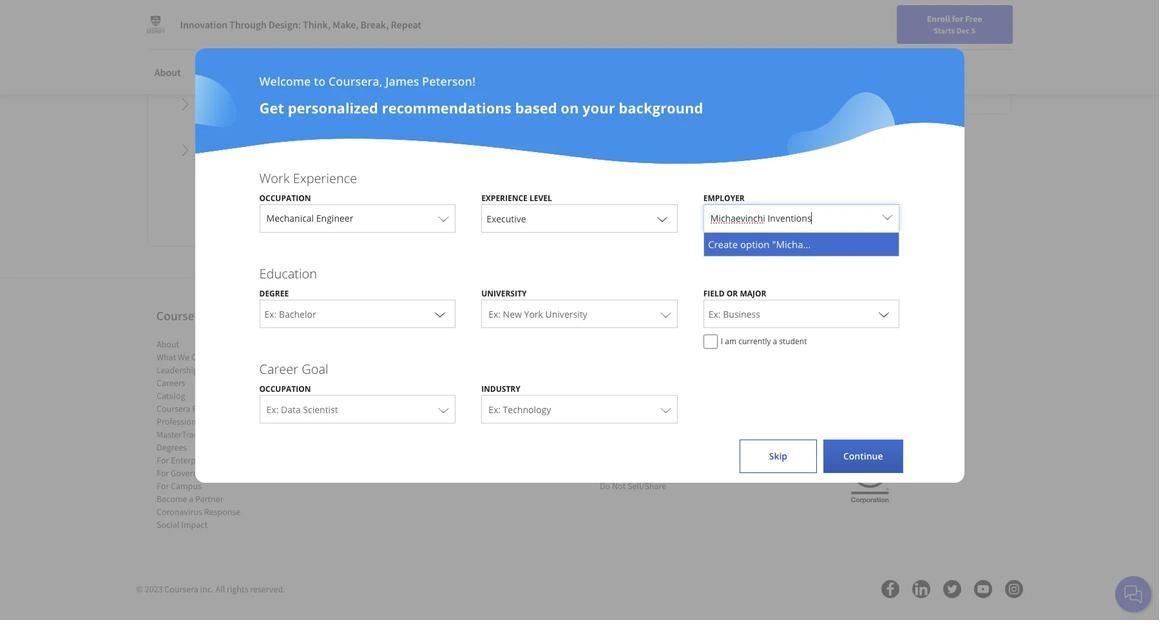 Task type: describe. For each thing, give the bounding box(es) containing it.
experience level
[[482, 193, 552, 204]]

scientist
[[303, 404, 338, 416]]

career
[[260, 360, 299, 378]]

social
[[156, 519, 179, 531]]

social impact link
[[156, 519, 207, 531]]

partner
[[195, 493, 223, 505]]

about what we offer leadership careers catalog coursera plus professional certificates mastertrack® certificates degrees for enterprise for government for campus become a partner coronavirus response social impact
[[156, 339, 250, 531]]

through inside innovation through design: think, make, break, repeat
[[489, 237, 550, 259]]

coursera plus link
[[156, 403, 208, 415]]

0 horizontal spatial make,
[[333, 18, 359, 31]]

plus
[[192, 403, 208, 415]]

your
[[583, 98, 616, 117]]

✕ button
[[777, 217, 789, 239]]

degrees
[[156, 442, 187, 453]]

create
[[708, 238, 738, 251]]

for campus link
[[156, 481, 201, 492]]

welcome to coursera, james peterson!
[[260, 74, 476, 89]]

am
[[726, 336, 737, 347]]

currently inside education element
[[739, 336, 771, 347]]

career goal element
[[247, 360, 913, 430]]

chat with us image
[[1124, 584, 1144, 605]]

catalog link
[[156, 390, 185, 402]]

continue button
[[824, 440, 904, 473]]

engineer
[[316, 212, 354, 224]]

help
[[600, 390, 618, 402]]

enroll for free starts dec 5
[[928, 13, 983, 35]]

coursera twitter image
[[944, 581, 962, 599]]

catalog
[[156, 390, 185, 402]]

access
[[602, 332, 634, 346]]

campus
[[171, 481, 201, 492]]

occupation for career
[[260, 384, 311, 395]]

you
[[538, 332, 557, 346]]

i currently work here
[[721, 241, 796, 251]]

coursera,
[[329, 74, 383, 89]]

community
[[378, 308, 443, 324]]

personalized
[[288, 98, 378, 117]]

teaching center
[[378, 416, 439, 428]]

ex: data scientist
[[267, 404, 338, 416]]

contact
[[600, 416, 629, 428]]

mechanical engineer
[[267, 212, 354, 224]]

2 vertical spatial coursera
[[165, 584, 198, 595]]

for government link
[[156, 468, 218, 479]]

inventions"
[[838, 238, 889, 251]]

show notifications image
[[986, 16, 1001, 32]]

Occupation field
[[260, 204, 455, 233]]

0 vertical spatial coursera
[[156, 308, 205, 324]]

coursera instagram image
[[1006, 581, 1024, 599]]

based
[[515, 98, 557, 117]]

make, inside innovation through design: think, make, break, repeat
[[659, 237, 702, 259]]

response
[[204, 506, 240, 518]]

0 horizontal spatial design:
[[269, 18, 301, 31]]

continue
[[844, 450, 884, 462]]

modules link
[[209, 58, 262, 86]]

careers link
[[156, 377, 185, 389]]

chevron down image for experience level
[[655, 211, 670, 226]]

coursera linkedin image
[[913, 581, 931, 599]]

create option "michaevinchi inventions" button
[[705, 232, 900, 257]]

0 horizontal spatial through
[[230, 18, 267, 31]]

on
[[561, 98, 579, 117]]

employer
[[704, 193, 745, 204]]

blog link
[[378, 390, 395, 402]]

0 vertical spatial innovation
[[180, 18, 228, 31]]

technology
[[503, 404, 551, 416]]

professional certificates link
[[156, 416, 247, 428]]

coursera inside about what we offer leadership careers catalog coursera plus professional certificates mastertrack® certificates degrees for enterprise for government for campus become a partner coronavirus response social impact
[[156, 403, 190, 415]]

government
[[171, 468, 218, 479]]

background
[[619, 98, 704, 117]]

repeat inside innovation through design: think, make, break, repeat
[[555, 257, 605, 278]]

blog
[[378, 390, 395, 402]]

free
[[966, 13, 983, 25]]

major
[[740, 288, 767, 299]]

leadership
[[156, 365, 198, 376]]

rights
[[227, 584, 249, 595]]

peterson!
[[422, 74, 476, 89]]

2023
[[145, 584, 163, 595]]

reserved.
[[250, 584, 285, 595]]

mechanical
[[267, 212, 314, 224]]

welcome for welcome to the course. you can now access the course materials.
[[423, 332, 467, 346]]

mobile
[[822, 308, 859, 324]]

work experience
[[260, 170, 357, 187]]

english
[[913, 15, 944, 27]]

1 vertical spatial innovation through design: think, make, break, repeat
[[408, 237, 752, 278]]

currently inside work experience element
[[726, 241, 758, 251]]

ex: for education
[[489, 308, 501, 320]]

mastertrack® certificates link
[[156, 429, 250, 441]]

coronavirus
[[156, 506, 202, 518]]

professional
[[156, 416, 203, 428]]

0 horizontal spatial think,
[[303, 18, 331, 31]]

become a partner link
[[156, 493, 223, 505]]

recommendations link
[[283, 58, 382, 86]]

new
[[503, 308, 522, 320]]

0 vertical spatial experience
[[293, 170, 357, 187]]

coursera facebook image
[[882, 581, 900, 599]]

do not sell/share
[[600, 481, 667, 492]]

5
[[972, 25, 976, 35]]

list for community
[[378, 338, 488, 428]]

center
[[414, 416, 439, 428]]

break, inside innovation through design: think, make, break, repeat
[[706, 237, 752, 259]]

ex: new york university
[[489, 308, 588, 320]]

create option "michaevinchi inventions"
[[708, 238, 889, 251]]

create option "michaevinchi inventions" row group
[[705, 232, 900, 257]]

field or major
[[704, 288, 767, 299]]

become
[[156, 493, 187, 505]]

contact link
[[600, 416, 629, 428]]

© 2023 coursera inc. all rights reserved.
[[136, 584, 285, 595]]

1 vertical spatial think,
[[612, 237, 655, 259]]

ex: left data
[[267, 404, 279, 416]]

course.
[[501, 332, 536, 346]]



Task type: vqa. For each thing, say whether or not it's contained in the screenshot.
the leftmost the two
no



Task type: locate. For each thing, give the bounding box(es) containing it.
sell/share
[[628, 481, 667, 492]]

2 i from the top
[[721, 336, 724, 347]]

can
[[560, 332, 576, 346]]

1 horizontal spatial think,
[[612, 237, 655, 259]]

ex: technology
[[489, 404, 551, 416]]

all
[[216, 584, 225, 595]]

testimonials link
[[402, 58, 474, 86]]

about down the university of sydney icon
[[154, 66, 181, 79]]

None search field
[[184, 8, 493, 34]]

collapsed list
[[163, 36, 701, 292]]

1 vertical spatial innovation
[[408, 237, 485, 259]]

a inside about what we offer leadership careers catalog coursera plus professional certificates mastertrack® certificates degrees for enterprise for government for campus become a partner coronavirus response social impact
[[189, 493, 193, 505]]

to up the personalized
[[314, 74, 326, 89]]

what
[[156, 352, 176, 363]]

1 horizontal spatial to
[[470, 332, 480, 346]]

the
[[777, 79, 792, 92], [482, 332, 498, 346], [636, 332, 652, 346]]

onboardingmodal dialog
[[0, 0, 1160, 620]]

certificates up mastertrack® certificates link
[[205, 416, 247, 428]]

0 horizontal spatial innovation
[[180, 18, 228, 31]]

certificates
[[205, 416, 247, 428], [208, 429, 250, 441]]

1 horizontal spatial make,
[[659, 237, 702, 259]]

we
[[178, 352, 189, 363]]

chevron down image for degree
[[433, 306, 448, 322]]

career goal
[[260, 360, 329, 378]]

experience left level
[[482, 193, 528, 204]]

0 vertical spatial think,
[[303, 18, 331, 31]]

3 for from the top
[[156, 481, 169, 492]]

welcome for welcome to coursera, james peterson!
[[260, 74, 311, 89]]

experience
[[293, 170, 357, 187], [482, 193, 528, 204]]

repeat up james
[[391, 18, 422, 31]]

list item
[[600, 338, 710, 351], [378, 377, 488, 390], [378, 403, 488, 415], [600, 403, 710, 415]]

1 horizontal spatial break,
[[706, 237, 752, 259]]

logo of certified b corporation image
[[844, 433, 897, 510]]

ex: down industry
[[489, 404, 501, 416]]

1 vertical spatial experience
[[482, 193, 528, 204]]

a down campus
[[189, 493, 193, 505]]

the right visit
[[777, 79, 792, 92]]

education
[[260, 265, 317, 282]]

about inside "link"
[[154, 66, 181, 79]]

app
[[861, 308, 883, 324]]

do
[[600, 481, 610, 492]]

education element
[[247, 265, 913, 355]]

work experience element
[[247, 170, 913, 260]]

1 horizontal spatial a
[[773, 336, 778, 347]]

2 horizontal spatial list
[[600, 338, 710, 493]]

1 vertical spatial for
[[156, 468, 169, 479]]

teaching
[[378, 416, 412, 428]]

i
[[721, 241, 724, 251], [721, 336, 724, 347]]

1 vertical spatial i
[[721, 336, 724, 347]]

now
[[579, 332, 600, 346]]

to left course.
[[470, 332, 480, 346]]

the left course.
[[482, 332, 498, 346]]

1 vertical spatial make,
[[659, 237, 702, 259]]

to inside onboardingmodal dialog
[[314, 74, 326, 89]]

1 horizontal spatial welcome
[[423, 332, 467, 346]]

welcome up get
[[260, 74, 311, 89]]

1 i from the top
[[721, 241, 724, 251]]

list containing about
[[156, 338, 266, 532]]

break, left work
[[706, 237, 752, 259]]

i for education
[[721, 336, 724, 347]]

welcome down community
[[423, 332, 467, 346]]

i left am
[[721, 336, 724, 347]]

inc.
[[200, 584, 214, 595]]

offer
[[191, 352, 210, 363]]

visit the learner help center
[[755, 79, 879, 92]]

1 vertical spatial about
[[156, 339, 179, 350]]

1 horizontal spatial chevron down image
[[655, 211, 670, 226]]

skip
[[770, 450, 788, 462]]

get
[[260, 98, 284, 117]]

1 horizontal spatial university
[[546, 308, 588, 320]]

design: inside innovation through design: think, make, break, repeat
[[554, 237, 608, 259]]

learner
[[794, 79, 826, 92]]

0 horizontal spatial the
[[482, 332, 498, 346]]

0 vertical spatial a
[[773, 336, 778, 347]]

ex: left new
[[489, 308, 501, 320]]

2 horizontal spatial chevron down image
[[877, 306, 893, 322]]

1 vertical spatial occupation
[[260, 384, 311, 395]]

a left student
[[773, 336, 778, 347]]

make, left the i currently work here option
[[659, 237, 702, 259]]

0 vertical spatial about
[[154, 66, 181, 79]]

0 horizontal spatial a
[[189, 493, 193, 505]]

coursera
[[156, 308, 205, 324], [156, 403, 190, 415], [165, 584, 198, 595]]

0 vertical spatial innovation through design: think, make, break, repeat
[[180, 18, 422, 31]]

make, up recommendations link
[[333, 18, 359, 31]]

work
[[760, 241, 778, 251]]

chevron down image for field or major
[[877, 306, 893, 322]]

1 horizontal spatial list
[[378, 338, 488, 428]]

break, up welcome to coursera, james peterson!
[[361, 18, 389, 31]]

ex: inside education element
[[489, 308, 501, 320]]

1 vertical spatial currently
[[739, 336, 771, 347]]

chevron down image
[[655, 211, 670, 226], [433, 306, 448, 322], [877, 306, 893, 322]]

york
[[525, 308, 543, 320]]

1 occupation from the top
[[260, 193, 311, 204]]

i for work experience
[[721, 241, 724, 251]]

I am currently a student checkbox
[[704, 335, 718, 349]]

about up what
[[156, 339, 179, 350]]

0 vertical spatial currently
[[726, 241, 758, 251]]

2 occupation from the top
[[260, 384, 311, 395]]

visit the learner help center link
[[755, 79, 879, 92]]

0 vertical spatial design:
[[269, 18, 301, 31]]

james
[[386, 74, 419, 89]]

I currently work here checkbox
[[704, 239, 718, 253]]

level
[[530, 193, 552, 204]]

Employer field
[[705, 204, 900, 233]]

innovation inside innovation through design: think, make, break, repeat
[[408, 237, 485, 259]]

list for coursera
[[156, 338, 266, 532]]

1 vertical spatial design:
[[554, 237, 608, 259]]

the right access at bottom
[[636, 332, 652, 346]]

occupation down career
[[260, 384, 311, 395]]

about inside about what we offer leadership careers catalog coursera plus professional certificates mastertrack® certificates degrees for enterprise for government for campus become a partner coronavirus response social impact
[[156, 339, 179, 350]]

0 vertical spatial make,
[[333, 18, 359, 31]]

1 vertical spatial about link
[[156, 339, 179, 350]]

help
[[828, 79, 848, 92]]

1 horizontal spatial through
[[489, 237, 550, 259]]

1 vertical spatial coursera
[[156, 403, 190, 415]]

enterprise
[[171, 455, 209, 466]]

1 vertical spatial welcome
[[423, 332, 467, 346]]

for
[[953, 13, 964, 25]]

occupation inside work experience element
[[260, 193, 311, 204]]

i right the i currently work here option
[[721, 241, 724, 251]]

skip button
[[740, 440, 818, 473]]

the university of sydney image
[[147, 15, 165, 34]]

field
[[704, 288, 725, 299]]

0 horizontal spatial university
[[482, 288, 527, 299]]

coursera down catalog
[[156, 403, 190, 415]]

1 vertical spatial a
[[189, 493, 193, 505]]

0 vertical spatial repeat
[[391, 18, 422, 31]]

english button
[[889, 0, 967, 42]]

occupation for work
[[260, 193, 311, 204]]

about link up what
[[156, 339, 179, 350]]

list
[[156, 338, 266, 532], [378, 338, 488, 428], [600, 338, 710, 493]]

2 list from the left
[[378, 338, 488, 428]]

goal
[[302, 360, 329, 378]]

2 horizontal spatial the
[[777, 79, 792, 92]]

think,
[[303, 18, 331, 31], [612, 237, 655, 259]]

welcome inside onboardingmodal dialog
[[260, 74, 311, 89]]

currently left work
[[726, 241, 758, 251]]

occupation inside career goal element
[[260, 384, 311, 395]]

list containing help
[[600, 338, 710, 493]]

1 horizontal spatial experience
[[482, 193, 528, 204]]

0 vertical spatial occupation
[[260, 193, 311, 204]]

course
[[655, 332, 687, 346]]

repeat up "ex: new york university"
[[555, 257, 605, 278]]

1 for from the top
[[156, 455, 169, 466]]

list containing blog
[[378, 338, 488, 428]]

ex: for career goal
[[489, 404, 501, 416]]

1 vertical spatial break,
[[706, 237, 752, 259]]

center
[[850, 79, 879, 92]]

0 horizontal spatial experience
[[293, 170, 357, 187]]

coursera youtube image
[[975, 581, 993, 599]]

experience up engineer
[[293, 170, 357, 187]]

1 horizontal spatial the
[[636, 332, 652, 346]]

about for about what we offer leadership careers catalog coursera plus professional certificates mastertrack® certificates degrees for enterprise for government for campus become a partner coronavirus response social impact
[[156, 339, 179, 350]]

0 vertical spatial university
[[482, 288, 527, 299]]

2 vertical spatial for
[[156, 481, 169, 492]]

coursera up what we offer link
[[156, 308, 205, 324]]

impact
[[181, 519, 207, 531]]

modules
[[217, 66, 255, 79]]

0 horizontal spatial to
[[314, 74, 326, 89]]

enroll
[[928, 13, 951, 25]]

to for the
[[470, 332, 480, 346]]

1 horizontal spatial design:
[[554, 237, 608, 259]]

3 list from the left
[[600, 338, 710, 493]]

what we offer link
[[156, 352, 210, 363]]

currently
[[726, 241, 758, 251], [739, 336, 771, 347]]

i am currently a student
[[721, 336, 808, 347]]

"michaevinchi
[[773, 238, 835, 251]]

visit
[[755, 79, 775, 92]]

design:
[[269, 18, 301, 31], [554, 237, 608, 259]]

for down degrees
[[156, 455, 169, 466]]

teaching center link
[[378, 416, 439, 428]]

0 vertical spatial i
[[721, 241, 724, 251]]

mobile app
[[822, 308, 883, 324]]

0 vertical spatial certificates
[[205, 416, 247, 428]]

1 horizontal spatial innovation
[[408, 237, 485, 259]]

0 horizontal spatial repeat
[[391, 18, 422, 31]]

university up new
[[482, 288, 527, 299]]

1 vertical spatial to
[[470, 332, 480, 346]]

1 vertical spatial certificates
[[208, 429, 250, 441]]

through down experience level
[[489, 237, 550, 259]]

occupation up mechanical
[[260, 193, 311, 204]]

0 vertical spatial break,
[[361, 18, 389, 31]]

a inside dialog
[[773, 336, 778, 347]]

testimonials
[[410, 66, 466, 79]]

for up for campus link at the bottom left of page
[[156, 468, 169, 479]]

about for about
[[154, 66, 181, 79]]

0 horizontal spatial chevron down image
[[433, 306, 448, 322]]

starts
[[934, 25, 956, 35]]

leadership link
[[156, 365, 198, 376]]

currently right am
[[739, 336, 771, 347]]

2 for from the top
[[156, 468, 169, 479]]

Employer text field
[[711, 207, 877, 232]]

1 vertical spatial repeat
[[555, 257, 605, 278]]

careers
[[156, 377, 185, 389]]

chevron down image inside work experience element
[[655, 211, 670, 226]]

1 vertical spatial university
[[546, 308, 588, 320]]

0 vertical spatial through
[[230, 18, 267, 31]]

or
[[727, 288, 738, 299]]

opens in a new tab image
[[291, 268, 301, 279]]

about link for modules
[[147, 58, 189, 86]]

1 list from the left
[[156, 338, 266, 532]]

0 vertical spatial to
[[314, 74, 326, 89]]

dec
[[957, 25, 970, 35]]

make,
[[333, 18, 359, 31], [659, 237, 702, 259]]

to for coursera,
[[314, 74, 326, 89]]

1 horizontal spatial repeat
[[555, 257, 605, 278]]

university up "can" at the left of the page
[[546, 308, 588, 320]]

0 horizontal spatial break,
[[361, 18, 389, 31]]

about link for what we offer
[[156, 339, 179, 350]]

0 vertical spatial for
[[156, 455, 169, 466]]

through up modules link
[[230, 18, 267, 31]]

0 vertical spatial about link
[[147, 58, 189, 86]]

repeat
[[391, 18, 422, 31], [555, 257, 605, 278]]

0 horizontal spatial welcome
[[260, 74, 311, 89]]

for up become
[[156, 481, 169, 492]]

0 horizontal spatial list
[[156, 338, 266, 532]]

0 vertical spatial welcome
[[260, 74, 311, 89]]

coursera left inc. on the left of the page
[[165, 584, 198, 595]]

materials.
[[690, 332, 737, 346]]

certificates down professional certificates link
[[208, 429, 250, 441]]

✕
[[777, 217, 789, 239]]

break,
[[361, 18, 389, 31], [706, 237, 752, 259]]

data
[[281, 404, 301, 416]]

1 vertical spatial through
[[489, 237, 550, 259]]

for enterprise link
[[156, 455, 209, 466]]

about link down the university of sydney icon
[[147, 58, 189, 86]]



